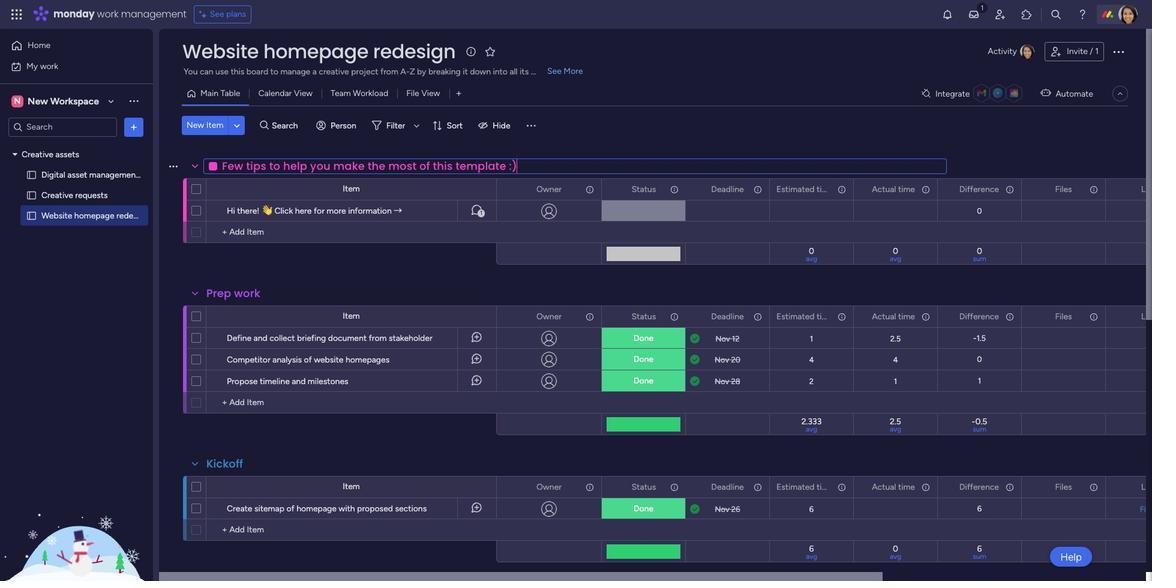 Task type: locate. For each thing, give the bounding box(es) containing it.
website
[[182, 38, 259, 65], [41, 210, 72, 221]]

see inside button
[[547, 66, 562, 76]]

2 vertical spatial actual time
[[872, 482, 915, 492]]

new right 'n'
[[28, 95, 48, 107]]

2 vertical spatial files
[[1056, 482, 1072, 492]]

1 difference field from the top
[[957, 183, 1002, 196]]

work for monday
[[97, 7, 119, 21]]

work inside button
[[40, 61, 58, 71]]

1 vertical spatial status
[[632, 311, 656, 321]]

and right define
[[254, 333, 268, 343]]

n
[[14, 96, 21, 106]]

1 vertical spatial actual time field
[[869, 310, 918, 323]]

from
[[369, 333, 387, 343]]

4 done from the top
[[634, 504, 654, 514]]

- inside "-0.5 sum"
[[972, 417, 976, 427]]

nov left the 12
[[716, 334, 730, 343]]

website right public board image
[[41, 210, 72, 221]]

see inside button
[[210, 9, 224, 19]]

creative for creative requests
[[41, 190, 73, 200]]

main table
[[200, 88, 240, 98]]

1 vertical spatial owner
[[537, 311, 562, 321]]

view for file view
[[421, 88, 440, 98]]

1 horizontal spatial of
[[304, 355, 312, 365]]

3 estimated time field from the top
[[774, 481, 834, 494]]

1 vertical spatial public board image
[[26, 189, 37, 201]]

actual
[[872, 184, 896, 194], [872, 311, 896, 321], [872, 482, 896, 492]]

main
[[200, 88, 219, 98]]

view right file
[[421, 88, 440, 98]]

2 vertical spatial status
[[632, 482, 656, 492]]

item for owner
[[343, 184, 360, 194]]

actual time
[[872, 184, 915, 194], [872, 311, 915, 321], [872, 482, 915, 492]]

difference
[[960, 184, 999, 194], [960, 311, 999, 321], [960, 482, 999, 492]]

creative right 'caret down' image
[[22, 149, 53, 159]]

v2 done deadline image left "nov 12"
[[690, 333, 700, 344]]

0 vertical spatial estimated time field
[[774, 183, 834, 196]]

1 horizontal spatial redesign
[[373, 38, 456, 65]]

2 + add item text field from the top
[[212, 523, 491, 537]]

4
[[809, 355, 814, 364], [893, 355, 898, 364]]

homepages
[[346, 355, 390, 365]]

3 owner from the top
[[537, 482, 562, 492]]

new item button
[[182, 116, 228, 135]]

table
[[221, 88, 240, 98]]

workspace options image
[[128, 95, 140, 107]]

0 vertical spatial difference
[[960, 184, 999, 194]]

1 vertical spatial estimated time
[[777, 311, 834, 321]]

work right my
[[40, 61, 58, 71]]

and down competitor analysis of website homepages
[[292, 376, 306, 387]]

1
[[1096, 46, 1099, 56], [480, 209, 483, 217], [810, 334, 813, 343], [978, 376, 982, 385], [894, 377, 897, 386]]

0 vertical spatial work
[[97, 7, 119, 21]]

column information image for first files field
[[1089, 185, 1099, 194]]

1 difference from the top
[[960, 184, 999, 194]]

1 4 from the left
[[809, 355, 814, 364]]

1 horizontal spatial website
[[182, 38, 259, 65]]

2 vertical spatial estimated time
[[777, 482, 834, 492]]

1 deadline from the top
[[711, 184, 744, 194]]

+ add item text field down with
[[212, 523, 491, 537]]

angle down image
[[234, 121, 240, 130]]

1 vertical spatial website
[[41, 210, 72, 221]]

2 vertical spatial homepage
[[297, 504, 337, 514]]

options image
[[128, 121, 140, 133], [1089, 179, 1097, 200], [669, 306, 678, 327], [837, 306, 845, 327], [921, 306, 929, 327], [1005, 306, 1013, 327], [1089, 306, 1097, 327], [921, 477, 929, 497]]

home
[[28, 40, 51, 50]]

public board image up public board image
[[26, 189, 37, 201]]

1 sum from the top
[[973, 255, 987, 263]]

1 vertical spatial 2.5
[[890, 417, 902, 427]]

management
[[121, 7, 187, 21], [89, 170, 139, 180]]

actual time for column information image corresponding to second actual time field from the bottom
[[872, 311, 915, 321]]

1 files from the top
[[1056, 184, 1072, 194]]

1 horizontal spatial website homepage redesign
[[182, 38, 456, 65]]

show board description image
[[464, 46, 479, 58]]

0 vertical spatial difference field
[[957, 183, 1002, 196]]

see plans button
[[194, 5, 252, 23]]

0 vertical spatial -
[[974, 334, 977, 343]]

2 actual time from the top
[[872, 311, 915, 321]]

team
[[331, 88, 351, 98]]

2 vertical spatial actual time field
[[869, 481, 918, 494]]

website homepage redesign down requests
[[41, 210, 149, 221]]

item
[[206, 120, 223, 130], [343, 184, 360, 194], [343, 311, 360, 321], [343, 481, 360, 492]]

1 vertical spatial status field
[[629, 310, 659, 323]]

2.5
[[891, 334, 901, 343], [890, 417, 902, 427]]

v2 done deadline image for nov 28
[[690, 375, 700, 387]]

0 vertical spatial files
[[1056, 184, 1072, 194]]

1 public board image from the top
[[26, 169, 37, 180]]

deadline
[[711, 184, 744, 194], [711, 311, 744, 321], [711, 482, 744, 492]]

2 horizontal spatial work
[[234, 286, 260, 301]]

1 vertical spatial creative
[[41, 190, 73, 200]]

list box containing creative assets
[[0, 142, 165, 388]]

here
[[295, 206, 312, 216]]

redesign up file
[[373, 38, 456, 65]]

workspace image
[[11, 95, 23, 108]]

+ add item text field for 0
[[212, 523, 491, 537]]

invite / 1 button
[[1045, 42, 1104, 61]]

see left more
[[547, 66, 562, 76]]

new for new item
[[187, 120, 204, 130]]

1 vertical spatial v2 done deadline image
[[690, 354, 700, 365]]

proposed
[[357, 504, 393, 514]]

and
[[254, 333, 268, 343], [292, 376, 306, 387]]

1 vertical spatial -
[[972, 417, 976, 427]]

actual time for first actual time field column information image
[[872, 184, 915, 194]]

None field
[[203, 158, 947, 174], [1138, 183, 1152, 196], [1138, 310, 1152, 323], [1138, 481, 1152, 494], [203, 158, 947, 174], [1138, 183, 1152, 196], [1138, 310, 1152, 323], [1138, 481, 1152, 494]]

Status field
[[629, 183, 659, 196], [629, 310, 659, 323], [629, 481, 659, 494]]

list box
[[0, 142, 165, 388]]

1 done from the top
[[634, 333, 654, 343]]

1 vertical spatial difference
[[960, 311, 999, 321]]

2
[[810, 377, 814, 386]]

1.5
[[977, 334, 986, 343]]

0 horizontal spatial website
[[41, 210, 72, 221]]

creative down 'digital'
[[41, 190, 73, 200]]

see
[[210, 9, 224, 19], [547, 66, 562, 76]]

of
[[304, 355, 312, 365], [287, 504, 295, 514]]

item up more
[[343, 184, 360, 194]]

0 vertical spatial creative
[[22, 149, 53, 159]]

2 vertical spatial sum
[[973, 552, 987, 561]]

plans
[[226, 9, 246, 19]]

0 vertical spatial actual time
[[872, 184, 915, 194]]

1 vertical spatial files
[[1056, 311, 1072, 321]]

0 vertical spatial website homepage redesign
[[182, 38, 456, 65]]

2 vertical spatial owner
[[537, 482, 562, 492]]

6
[[978, 504, 982, 513], [810, 505, 814, 514], [809, 544, 814, 554], [978, 544, 982, 554]]

0 horizontal spatial view
[[294, 88, 313, 98]]

stakeholder
[[389, 333, 433, 343]]

2 sum from the top
[[973, 425, 987, 433]]

nov for nov 26
[[715, 505, 730, 514]]

creative assets
[[22, 149, 79, 159]]

2 difference field from the top
[[957, 310, 1002, 323]]

1 vertical spatial owner field
[[534, 310, 565, 323]]

2 status from the top
[[632, 311, 656, 321]]

redesign inside list box
[[116, 210, 149, 221]]

0 vertical spatial status
[[632, 184, 656, 194]]

estimated time
[[777, 184, 834, 194], [777, 311, 834, 321], [777, 482, 834, 492]]

public board image for digital asset management (dam)
[[26, 169, 37, 180]]

2.333 avg
[[802, 417, 822, 433]]

0 vertical spatial estimated
[[777, 184, 815, 194]]

2 vertical spatial deadline
[[711, 482, 744, 492]]

item inside button
[[206, 120, 223, 130]]

0 vertical spatial actual time field
[[869, 183, 918, 196]]

Difference field
[[957, 183, 1002, 196], [957, 310, 1002, 323], [957, 481, 1002, 494]]

2 owner from the top
[[537, 311, 562, 321]]

1 vertical spatial deadline field
[[708, 310, 747, 323]]

1 status field from the top
[[629, 183, 659, 196]]

1 view from the left
[[294, 88, 313, 98]]

0 horizontal spatial 4
[[809, 355, 814, 364]]

item up document
[[343, 311, 360, 321]]

new inside workspace selection element
[[28, 95, 48, 107]]

-
[[974, 334, 977, 343], [972, 417, 976, 427]]

26
[[732, 505, 740, 514]]

work for my
[[40, 61, 58, 71]]

1 vertical spatial of
[[287, 504, 295, 514]]

2 vertical spatial difference field
[[957, 481, 1002, 494]]

apps image
[[1021, 8, 1033, 20]]

dapulse integrations image
[[922, 89, 931, 98]]

1 horizontal spatial 4
[[893, 355, 898, 364]]

assets
[[55, 149, 79, 159]]

creative requests
[[41, 190, 108, 200]]

0 vertical spatial redesign
[[373, 38, 456, 65]]

website
[[314, 355, 344, 365]]

1 horizontal spatial new
[[187, 120, 204, 130]]

1 horizontal spatial and
[[292, 376, 306, 387]]

of for homepage
[[287, 504, 295, 514]]

Owner field
[[534, 183, 565, 196], [534, 310, 565, 323], [534, 481, 565, 494]]

new down main
[[187, 120, 204, 130]]

0 vertical spatial + add item text field
[[212, 396, 491, 410]]

new workspace
[[28, 95, 99, 107]]

status
[[632, 184, 656, 194], [632, 311, 656, 321], [632, 482, 656, 492]]

1 vertical spatial estimated
[[777, 311, 815, 321]]

nov left 28
[[715, 377, 730, 386]]

creative
[[22, 149, 53, 159], [41, 190, 73, 200]]

3 v2 done deadline image from the top
[[690, 375, 700, 387]]

avg inside 2.333 avg
[[806, 425, 818, 433]]

2 vertical spatial deadline field
[[708, 481, 747, 494]]

Website homepage redesign field
[[179, 38, 459, 65]]

done
[[634, 333, 654, 343], [634, 354, 654, 364], [634, 376, 654, 386], [634, 504, 654, 514]]

person button
[[312, 116, 364, 135]]

3 estimated from the top
[[777, 482, 815, 492]]

0 horizontal spatial new
[[28, 95, 48, 107]]

difference for estimated time
[[960, 311, 999, 321]]

item up with
[[343, 481, 360, 492]]

3 sum from the top
[[973, 552, 987, 561]]

homepage left with
[[297, 504, 337, 514]]

0 vertical spatial management
[[121, 7, 187, 21]]

milestones
[[308, 376, 349, 387]]

2 vertical spatial v2 done deadline image
[[690, 375, 700, 387]]

see plans
[[210, 9, 246, 19]]

owner for third owner field
[[537, 482, 562, 492]]

+ Add Item text field
[[212, 396, 491, 410], [212, 523, 491, 537]]

nov left "26" at the bottom right
[[715, 505, 730, 514]]

0 vertical spatial deadline field
[[708, 183, 747, 196]]

files
[[1056, 184, 1072, 194], [1056, 311, 1072, 321], [1056, 482, 1072, 492]]

public board image left 'digital'
[[26, 169, 37, 180]]

help button
[[1051, 547, 1092, 567]]

2 deadline from the top
[[711, 311, 744, 321]]

homepage down requests
[[74, 210, 114, 221]]

work right monday
[[97, 7, 119, 21]]

new
[[28, 95, 48, 107], [187, 120, 204, 130]]

1 vertical spatial + add item text field
[[212, 523, 491, 537]]

option
[[0, 143, 153, 146]]

1 vertical spatial see
[[547, 66, 562, 76]]

item left the angle down image
[[206, 120, 223, 130]]

work
[[97, 7, 119, 21], [40, 61, 58, 71], [234, 286, 260, 301]]

nov 28
[[715, 377, 741, 386]]

add view image
[[456, 89, 461, 98]]

1 horizontal spatial work
[[97, 7, 119, 21]]

0 vertical spatial estimated time
[[777, 184, 834, 194]]

asset
[[67, 170, 87, 180]]

v2 done deadline image
[[690, 333, 700, 344], [690, 354, 700, 365], [690, 375, 700, 387]]

2 vertical spatial work
[[234, 286, 260, 301]]

2 vertical spatial estimated
[[777, 482, 815, 492]]

website down see plans button
[[182, 38, 259, 65]]

homepage
[[263, 38, 369, 65], [74, 210, 114, 221], [297, 504, 337, 514]]

difference field for files
[[957, 183, 1002, 196]]

Deadline field
[[708, 183, 747, 196], [708, 310, 747, 323], [708, 481, 747, 494]]

autopilot image
[[1041, 85, 1051, 101]]

website homepage redesign up "team"
[[182, 38, 456, 65]]

1 vertical spatial management
[[89, 170, 139, 180]]

2 vertical spatial status field
[[629, 481, 659, 494]]

0 vertical spatial owner
[[537, 184, 562, 194]]

2 4 from the left
[[893, 355, 898, 364]]

redesign
[[373, 38, 456, 65], [116, 210, 149, 221]]

Search in workspace field
[[25, 120, 100, 134]]

0 vertical spatial new
[[28, 95, 48, 107]]

v2 done deadline image left nov 20
[[690, 354, 700, 365]]

1 inside "invite / 1" button
[[1096, 46, 1099, 56]]

1 actual time from the top
[[872, 184, 915, 194]]

3 files from the top
[[1056, 482, 1072, 492]]

0 vertical spatial owner field
[[534, 183, 565, 196]]

nov
[[716, 334, 730, 343], [715, 355, 729, 364], [715, 377, 730, 386], [715, 505, 730, 514]]

public board image
[[26, 169, 37, 180], [26, 189, 37, 201]]

0 horizontal spatial see
[[210, 9, 224, 19]]

redesign down (dam)
[[116, 210, 149, 221]]

select product image
[[11, 8, 23, 20]]

1 v2 done deadline image from the top
[[690, 333, 700, 344]]

of right analysis
[[304, 355, 312, 365]]

work right prep
[[234, 286, 260, 301]]

0 vertical spatial see
[[210, 9, 224, 19]]

nov 26
[[715, 505, 740, 514]]

0 vertical spatial 2.5
[[891, 334, 901, 343]]

2 vertical spatial estimated time field
[[774, 481, 834, 494]]

view inside button
[[421, 88, 440, 98]]

column information image for second status field from the bottom
[[670, 312, 679, 321]]

Search field
[[269, 117, 305, 134]]

2 files from the top
[[1056, 311, 1072, 321]]

Actual time field
[[869, 183, 918, 196], [869, 310, 918, 323], [869, 481, 918, 494]]

view for calendar view
[[294, 88, 313, 98]]

3 done from the top
[[634, 376, 654, 386]]

1 estimated from the top
[[777, 184, 815, 194]]

0 avg for + add item text box related to 0
[[890, 544, 902, 561]]

sitemap
[[254, 504, 284, 514]]

of for website
[[304, 355, 312, 365]]

3 actual from the top
[[872, 482, 896, 492]]

0 horizontal spatial of
[[287, 504, 295, 514]]

column information image
[[585, 312, 595, 321], [1005, 312, 1015, 321], [1089, 312, 1099, 321], [585, 482, 595, 492], [670, 482, 679, 492], [753, 482, 763, 492], [921, 482, 931, 492], [1005, 482, 1015, 492], [1089, 482, 1099, 492]]

0 vertical spatial files field
[[1053, 183, 1075, 196]]

2 actual from the top
[[872, 311, 896, 321]]

see left plans
[[210, 9, 224, 19]]

1 vertical spatial deadline
[[711, 311, 744, 321]]

workload
[[353, 88, 388, 98]]

Prep work field
[[203, 286, 263, 301]]

column information image for files's difference field
[[1005, 185, 1015, 194]]

1 vertical spatial sum
[[973, 425, 987, 433]]

v2 done deadline image for nov 20
[[690, 354, 700, 365]]

nov for nov 12
[[716, 334, 730, 343]]

invite members image
[[995, 8, 1007, 20]]

difference for files
[[960, 184, 999, 194]]

0 vertical spatial and
[[254, 333, 268, 343]]

1 horizontal spatial see
[[547, 66, 562, 76]]

of right sitemap
[[287, 504, 295, 514]]

0 vertical spatial deadline
[[711, 184, 744, 194]]

1 inside 1 button
[[480, 209, 483, 217]]

2 vertical spatial files field
[[1053, 481, 1075, 494]]

2 vertical spatial difference
[[960, 482, 999, 492]]

2 2.5 from the top
[[890, 417, 902, 427]]

sum
[[973, 255, 987, 263], [973, 425, 987, 433], [973, 552, 987, 561]]

view
[[294, 88, 313, 98], [421, 88, 440, 98]]

2 owner field from the top
[[534, 310, 565, 323]]

option inside list box
[[0, 143, 153, 146]]

- for 1.5
[[974, 334, 977, 343]]

homepage up "team"
[[263, 38, 369, 65]]

3 status from the top
[[632, 482, 656, 492]]

0 vertical spatial homepage
[[263, 38, 369, 65]]

1 vertical spatial files field
[[1053, 310, 1075, 323]]

options image
[[1112, 44, 1126, 59], [585, 179, 593, 200], [669, 179, 678, 200], [753, 179, 761, 200], [837, 179, 845, 200], [921, 179, 929, 200], [1005, 179, 1013, 200], [585, 306, 593, 327], [753, 306, 761, 327], [585, 477, 593, 497], [669, 477, 678, 497], [753, 477, 761, 497], [837, 477, 845, 497], [1005, 477, 1013, 497], [1089, 477, 1097, 497]]

creative for creative assets
[[22, 149, 53, 159]]

home button
[[7, 36, 129, 55]]

see for see more
[[547, 66, 562, 76]]

column information image
[[585, 185, 595, 194], [670, 185, 679, 194], [753, 185, 763, 194], [837, 185, 847, 194], [921, 185, 931, 194], [1005, 185, 1015, 194], [1089, 185, 1099, 194], [670, 312, 679, 321], [753, 312, 763, 321], [837, 312, 847, 321], [921, 312, 931, 321], [837, 482, 847, 492]]

1 vertical spatial redesign
[[116, 210, 149, 221]]

2 v2 done deadline image from the top
[[690, 354, 700, 365]]

v2 done deadline image left nov 28
[[690, 375, 700, 387]]

view right calendar
[[294, 88, 313, 98]]

2 view from the left
[[421, 88, 440, 98]]

2 public board image from the top
[[26, 189, 37, 201]]

0 vertical spatial public board image
[[26, 169, 37, 180]]

1 vertical spatial work
[[40, 61, 58, 71]]

2 vertical spatial owner field
[[534, 481, 565, 494]]

0 vertical spatial actual
[[872, 184, 896, 194]]

6 avg
[[806, 544, 818, 561]]

2 estimated time from the top
[[777, 311, 834, 321]]

2 difference from the top
[[960, 311, 999, 321]]

+ add item text field down milestones
[[212, 396, 491, 410]]

2.5 inside 2.5 avg
[[890, 417, 902, 427]]

nov for nov 20
[[715, 355, 729, 364]]

1 vertical spatial actual
[[872, 311, 896, 321]]

briefing
[[297, 333, 326, 343]]

1 owner from the top
[[537, 184, 562, 194]]

1 2.5 from the top
[[891, 334, 901, 343]]

work inside field
[[234, 286, 260, 301]]

1 vertical spatial new
[[187, 120, 204, 130]]

3 files field from the top
[[1053, 481, 1075, 494]]

Files field
[[1053, 183, 1075, 196], [1053, 310, 1075, 323], [1053, 481, 1075, 494]]

Estimated time field
[[774, 183, 834, 196], [774, 310, 834, 323], [774, 481, 834, 494]]

sum for 6
[[973, 552, 987, 561]]

view inside 'button'
[[294, 88, 313, 98]]

0 horizontal spatial website homepage redesign
[[41, 210, 149, 221]]

1 vertical spatial actual time
[[872, 311, 915, 321]]

0 horizontal spatial work
[[40, 61, 58, 71]]

2 done from the top
[[634, 354, 654, 364]]

1 vertical spatial estimated time field
[[774, 310, 834, 323]]

column information image for first actual time field
[[921, 185, 931, 194]]

new inside button
[[187, 120, 204, 130]]

0 vertical spatial status field
[[629, 183, 659, 196]]

public board image
[[26, 210, 37, 221]]

nov left 20
[[715, 355, 729, 364]]

1 + add item text field from the top
[[212, 396, 491, 410]]

there!
[[237, 206, 260, 216]]



Task type: vqa. For each thing, say whether or not it's contained in the screenshot.
on inside MANAGE ALL YOUR CONTENT INITIATIVES ON OUR CONTENT CALENDAR TEMPLATE.
no



Task type: describe. For each thing, give the bounding box(es) containing it.
1 owner field from the top
[[534, 183, 565, 196]]

invite / 1
[[1067, 46, 1099, 56]]

lottie animation image
[[0, 460, 153, 581]]

2 estimated from the top
[[777, 311, 815, 321]]

1 vertical spatial homepage
[[74, 210, 114, 221]]

hi
[[227, 206, 235, 216]]

define and collect briefing document from stakeholder
[[227, 333, 433, 343]]

collect
[[270, 333, 295, 343]]

2.5 for 2.5 avg
[[890, 417, 902, 427]]

help image
[[1077, 8, 1089, 20]]

1 estimated time from the top
[[777, 184, 834, 194]]

6 sum
[[973, 544, 987, 561]]

main table button
[[182, 84, 249, 103]]

caret down image
[[13, 150, 17, 158]]

sum for 0
[[973, 255, 987, 263]]

+ add item text field for -0.5
[[212, 396, 491, 410]]

files for first files field
[[1056, 184, 1072, 194]]

2.333
[[802, 417, 822, 427]]

/
[[1090, 46, 1094, 56]]

-1.5
[[974, 334, 986, 343]]

item for deadline
[[343, 311, 360, 321]]

2 files field from the top
[[1053, 310, 1075, 323]]

more
[[327, 206, 346, 216]]

lottie animation element
[[0, 460, 153, 581]]

information
[[348, 206, 392, 216]]

3 difference field from the top
[[957, 481, 1002, 494]]

column information image for 2nd "deadline" field from the bottom
[[753, 312, 763, 321]]

new item
[[187, 120, 223, 130]]

+ Add Item text field
[[212, 225, 491, 240]]

3 deadline field from the top
[[708, 481, 747, 494]]

3 estimated time from the top
[[777, 482, 834, 492]]

column information image for 3rd status field from the bottom of the page
[[670, 185, 679, 194]]

new for new workspace
[[28, 95, 48, 107]]

with
[[339, 504, 355, 514]]

management for work
[[121, 7, 187, 21]]

calendar view button
[[249, 84, 322, 103]]

timeline
[[260, 376, 290, 387]]

20
[[731, 355, 741, 364]]

filter
[[386, 120, 405, 131]]

activity
[[988, 46, 1017, 56]]

define
[[227, 333, 252, 343]]

team workload button
[[322, 84, 397, 103]]

james peterson image
[[1119, 5, 1138, 24]]

for
[[314, 206, 325, 216]]

notifications image
[[942, 8, 954, 20]]

6 inside the 6 avg
[[809, 544, 814, 554]]

nov 20
[[715, 355, 741, 364]]

v2 search image
[[260, 119, 269, 132]]

monday work management
[[53, 7, 187, 21]]

3 difference from the top
[[960, 482, 999, 492]]

more
[[564, 66, 583, 76]]

- for 0.5
[[972, 417, 976, 427]]

inbox image
[[968, 8, 980, 20]]

calendar
[[258, 88, 292, 98]]

propose timeline and milestones
[[227, 376, 349, 387]]

0 inside 0 sum
[[977, 246, 983, 256]]

2 estimated time field from the top
[[774, 310, 834, 323]]

sections
[[395, 504, 427, 514]]

help
[[1061, 551, 1082, 563]]

0 avg for + add item text field
[[806, 246, 818, 263]]

(dam)
[[141, 170, 165, 180]]

see for see plans
[[210, 9, 224, 19]]

owner for 1st owner field from the top of the page
[[537, 184, 562, 194]]

1 vertical spatial website homepage redesign
[[41, 210, 149, 221]]

2.5 for 2.5
[[891, 334, 901, 343]]

3 actual time field from the top
[[869, 481, 918, 494]]

sort button
[[428, 116, 470, 135]]

collapse board header image
[[1116, 89, 1125, 98]]

1 button
[[457, 200, 496, 221]]

kickoff
[[206, 456, 243, 471]]

column information image for 1st owner field from the top of the page
[[585, 185, 595, 194]]

automate
[[1056, 89, 1094, 99]]

menu image
[[525, 119, 537, 131]]

column information image for second actual time field from the bottom
[[921, 312, 931, 321]]

propose
[[227, 376, 258, 387]]

see more link
[[546, 65, 584, 77]]

nov for nov 28
[[715, 377, 730, 386]]

files for third files field from the top
[[1056, 482, 1072, 492]]

filter button
[[367, 116, 424, 135]]

invite
[[1067, 46, 1088, 56]]

2 deadline field from the top
[[708, 310, 747, 323]]

create
[[227, 504, 252, 514]]

team workload
[[331, 88, 388, 98]]

work for prep
[[234, 286, 260, 301]]

v2 done deadline image
[[690, 503, 700, 515]]

difference field for estimated time
[[957, 310, 1002, 323]]

see more
[[547, 66, 583, 76]]

1 vertical spatial and
[[292, 376, 306, 387]]

competitor
[[227, 355, 271, 365]]

1 image
[[977, 1, 988, 14]]

item for status
[[343, 481, 360, 492]]

1 actual time field from the top
[[869, 183, 918, 196]]

12
[[732, 334, 740, 343]]

figm
[[1140, 505, 1152, 514]]

file view
[[406, 88, 440, 98]]

2 status field from the top
[[629, 310, 659, 323]]

→
[[394, 206, 402, 216]]

public board image for creative requests
[[26, 189, 37, 201]]

digital asset management (dam)
[[41, 170, 165, 180]]

add to favorites image
[[485, 45, 497, 57]]

0 vertical spatial website
[[182, 38, 259, 65]]

1 deadline field from the top
[[708, 183, 747, 196]]

0 horizontal spatial and
[[254, 333, 268, 343]]

sort
[[447, 120, 463, 131]]

1 actual from the top
[[872, 184, 896, 194]]

workspace selection element
[[11, 94, 101, 108]]

file
[[406, 88, 419, 98]]

0 sum
[[973, 246, 987, 263]]

0.5
[[976, 417, 988, 427]]

document
[[328, 333, 367, 343]]

my work button
[[7, 57, 129, 76]]

workspace
[[50, 95, 99, 107]]

1 status from the top
[[632, 184, 656, 194]]

digital
[[41, 170, 65, 180]]

arrow down image
[[410, 118, 424, 133]]

3 status field from the top
[[629, 481, 659, 494]]

3 owner field from the top
[[534, 481, 565, 494]]

3 deadline from the top
[[711, 482, 744, 492]]

1 files field from the top
[[1053, 183, 1075, 196]]

person
[[331, 120, 356, 131]]

sum inside "-0.5 sum"
[[973, 425, 987, 433]]

hide button
[[474, 116, 518, 135]]

nov 12
[[716, 334, 740, 343]]

competitor analysis of website homepages
[[227, 355, 390, 365]]

3 actual time from the top
[[872, 482, 915, 492]]

search everything image
[[1050, 8, 1062, 20]]

Kickoff field
[[203, 456, 246, 472]]

column information image for 1st "deadline" field
[[753, 185, 763, 194]]

2.5 avg
[[890, 417, 902, 433]]

see more button
[[182, 65, 585, 79]]

management for asset
[[89, 170, 139, 180]]

my work
[[26, 61, 58, 71]]

my
[[26, 61, 38, 71]]

1 estimated time field from the top
[[774, 183, 834, 196]]

monday
[[53, 7, 95, 21]]

activity button
[[983, 42, 1040, 61]]

requests
[[75, 190, 108, 200]]

v2 done deadline image for nov 12
[[690, 333, 700, 344]]

prep
[[206, 286, 231, 301]]

click
[[275, 206, 293, 216]]

create sitemap of homepage with proposed sections
[[227, 504, 427, 514]]

hide
[[493, 120, 511, 131]]

28
[[731, 377, 741, 386]]

-0.5 sum
[[972, 417, 988, 433]]

2 actual time field from the top
[[869, 310, 918, 323]]

figm link
[[1138, 505, 1152, 514]]

analysis
[[273, 355, 302, 365]]

files for second files field from the top of the page
[[1056, 311, 1072, 321]]

owner for 2nd owner field
[[537, 311, 562, 321]]

6 inside 6 sum
[[978, 544, 982, 554]]



